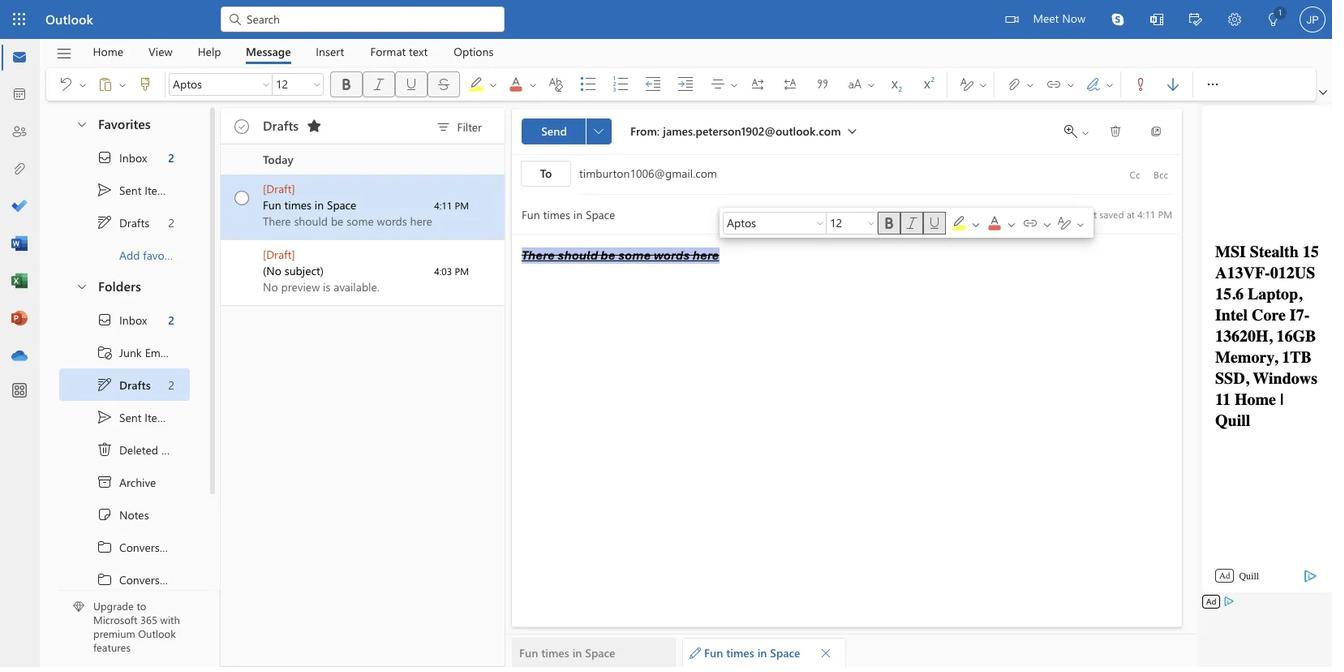 Task type: locate. For each thing, give the bounding box(es) containing it.
2 vertical spatial items
[[161, 442, 189, 457]]

 right  
[[1109, 125, 1122, 138]]


[[97, 76, 114, 93]]

 tree item up 'add favorite' tree item
[[59, 174, 190, 206]]

clipboard group
[[50, 68, 161, 101]]

2 sent from the top
[[119, 409, 142, 425]]

0 vertical spatial  inbox
[[97, 149, 147, 166]]

bcc button
[[1148, 161, 1174, 187]]

inbox up  junk email
[[119, 312, 147, 327]]

 inbox up  tree item
[[97, 312, 147, 328]]


[[1268, 13, 1281, 26]]

 up 'upgrade'
[[97, 571, 113, 588]]

tree
[[59, 304, 190, 628]]

0 vertical spatial some
[[347, 213, 374, 229]]

there left should
[[263, 213, 291, 229]]


[[235, 119, 249, 134], [235, 191, 249, 205]]

1 vertical spatial  tree item
[[59, 401, 190, 433]]

1  sent items from the top
[[97, 182, 172, 198]]

0 vertical spatial  tree item
[[59, 141, 190, 174]]

0 vertical spatial 
[[97, 214, 113, 230]]

there for there should be some words here
[[263, 213, 291, 229]]

 right font size text field
[[312, 80, 322, 89]]

 inbox inside the favorites tree
[[97, 149, 147, 166]]


[[306, 118, 322, 134]]

0 horizontal spatial there
[[263, 213, 291, 229]]

people image
[[11, 124, 28, 140]]


[[1205, 76, 1221, 93]]

times inside message list list box
[[284, 197, 312, 213]]

include group
[[998, 68, 1117, 101]]

0 vertical spatial here
[[410, 213, 432, 229]]

2 [draft] from the top
[[263, 247, 295, 262]]

1  drafts from the top
[[97, 214, 149, 230]]

 button right 
[[116, 71, 129, 97]]

4:11 inside reading pane main content
[[1138, 207, 1156, 220]]

0 horizontal spatial words
[[377, 213, 407, 229]]

there inside there should be some words here text box
[[522, 248, 555, 264]]

items right deleted
[[161, 442, 189, 457]]

pm
[[455, 199, 469, 212], [1158, 207, 1173, 220], [455, 265, 469, 278]]

 drafts for second  tree item from the top of the page
[[97, 377, 151, 393]]

 right send button
[[594, 127, 604, 136]]

in
[[315, 197, 324, 213], [573, 645, 582, 661], [758, 645, 767, 661]]

4:11
[[434, 199, 452, 212], [1138, 207, 1156, 220]]

pm right at at the right top of page
[[1158, 207, 1173, 220]]

 down favorites tree item
[[97, 149, 113, 166]]

microsoft
[[93, 613, 137, 627]]

 sent items up deleted
[[97, 409, 172, 425]]

 tree item
[[59, 531, 190, 563], [59, 563, 190, 596]]

 tree item
[[59, 336, 190, 368]]

2 down email
[[168, 377, 174, 392]]

1 horizontal spatial in
[[573, 645, 582, 661]]

 button
[[1099, 0, 1138, 39]]

 down favorites tree item
[[97, 182, 113, 198]]

2 inbox from the top
[[119, 312, 147, 327]]

1 inbox from the top
[[119, 150, 147, 165]]

2  from the top
[[235, 191, 249, 205]]

pm right 4:03
[[455, 265, 469, 278]]

send
[[541, 123, 567, 139]]

 inside folders tree item
[[75, 280, 88, 293]]

1 horizontal spatial  button
[[460, 68, 501, 101]]

in inside message list list box
[[315, 197, 324, 213]]

0 vertical spatial outlook
[[45, 11, 93, 28]]

draft
[[1075, 207, 1097, 220]]

 tree item up junk at the left bottom of page
[[59, 304, 190, 336]]

1 vertical spatial  sent items
[[97, 409, 172, 425]]

application
[[0, 0, 1332, 667]]

drafts inside tree
[[119, 377, 151, 392]]

mail image
[[11, 50, 28, 66]]

 up 'add favorite' tree item
[[97, 214, 113, 230]]

0 horizontal spatial 4:11
[[434, 199, 452, 212]]

0 vertical spatial fun times in space
[[263, 197, 357, 213]]

items
[[145, 182, 172, 198], [145, 409, 172, 425], [161, 442, 189, 457]]

4:11 inside message list list box
[[434, 199, 452, 212]]

 up ""
[[97, 441, 113, 458]]

 for  deleted items
[[97, 441, 113, 458]]

1 vertical spatial  inbox
[[97, 312, 147, 328]]

here
[[410, 213, 432, 229], [693, 248, 719, 264]]


[[1112, 13, 1125, 26]]

 deleted items
[[97, 441, 189, 458]]

0 vertical spatial sent
[[119, 182, 142, 198]]

 button down options button
[[460, 68, 501, 101]]

 tree item
[[59, 174, 190, 206], [59, 401, 190, 433]]

1 sent from the top
[[119, 182, 142, 198]]


[[1065, 125, 1078, 138]]

some right be
[[347, 213, 374, 229]]

2  drafts from the top
[[97, 377, 151, 393]]

1 vertical spatial [draft]
[[263, 247, 295, 262]]

0 horizontal spatial fun times in space
[[263, 197, 357, 213]]

2
[[168, 150, 174, 165], [168, 215, 174, 230], [168, 312, 174, 327], [168, 377, 174, 392]]

0 horizontal spatial space
[[327, 197, 357, 213]]

 up select a message option
[[235, 191, 249, 205]]

1  from the top
[[235, 119, 249, 134]]

 notes
[[97, 506, 149, 523]]

some right should be
[[618, 248, 651, 264]]

view
[[149, 43, 173, 59]]

1 horizontal spatial fun times in space
[[519, 645, 616, 661]]

 up  tree item
[[97, 409, 113, 425]]

text highlight color image
[[468, 76, 501, 93]]

[draft] up (no
[[263, 247, 295, 262]]

0 vertical spatial [draft]
[[263, 181, 295, 196]]

1 horizontal spatial space
[[585, 645, 616, 661]]

there for there should be some words here
[[522, 248, 555, 264]]

fun times in space inside message list list box
[[263, 197, 357, 213]]

0 vertical spatial  sent items
[[97, 182, 172, 198]]

 inbox
[[97, 149, 147, 166], [97, 312, 147, 328]]

 drafts down  tree item
[[97, 377, 151, 393]]

available.
[[334, 279, 380, 295]]

1 vertical spatial outlook
[[138, 627, 176, 640]]

2 down favorites tree item
[[168, 150, 174, 165]]

 tree item down favorites
[[59, 141, 190, 174]]

0 horizontal spatial fun
[[263, 197, 281, 213]]

0 vertical spatial  tree item
[[59, 174, 190, 206]]

2 vertical spatial drafts
[[119, 377, 151, 392]]

fun times in space button
[[512, 638, 676, 667]]

 inside the favorites tree
[[97, 214, 113, 230]]

inbox inside tree
[[119, 312, 147, 327]]

 inside dropdown button
[[1319, 88, 1328, 97]]


[[97, 149, 113, 166], [97, 312, 113, 328]]

 down 
[[97, 377, 113, 393]]

2  from the top
[[97, 377, 113, 393]]

bullets image
[[580, 76, 613, 93]]

0 vertical spatial inbox
[[119, 150, 147, 165]]

 tree item
[[59, 433, 190, 466]]

1 vertical spatial fun times in space
[[519, 645, 616, 661]]

 button
[[395, 71, 428, 97]]

1 vertical spatial 
[[97, 571, 113, 588]]

 button
[[1125, 71, 1157, 97]]

 up 
[[97, 312, 113, 328]]


[[782, 76, 799, 93]]

0 vertical spatial 
[[97, 539, 113, 555]]

Search for email, meetings, files and more. field
[[245, 10, 495, 27]]

 for first  tree item from the top of the page
[[97, 214, 113, 230]]

1 vertical spatial 
[[97, 441, 113, 458]]

1 vertical spatial inbox
[[119, 312, 147, 327]]

 drafts up 'add favorite' tree item
[[97, 214, 149, 230]]

decrease indent image
[[645, 76, 678, 93]]

fun inside button
[[519, 645, 538, 661]]

1 horizontal spatial fun
[[519, 645, 538, 661]]

 down ""
[[97, 539, 113, 555]]

inbox down favorites tree item
[[119, 150, 147, 165]]

 drafts for first  tree item from the top of the page
[[97, 214, 149, 230]]

text
[[409, 43, 428, 59]]

 inside popup button
[[594, 127, 604, 136]]

1 vertical spatial sent
[[119, 409, 142, 425]]

0 vertical spatial 
[[1109, 125, 1122, 138]]

 down jp dropdown button
[[1319, 88, 1328, 97]]

sent up add
[[119, 182, 142, 198]]

 button
[[1216, 0, 1255, 41]]

there should be some words here
[[263, 213, 432, 229]]

1 vertical spatial there
[[522, 248, 555, 264]]

 right 
[[1081, 128, 1091, 138]]

outlook inside upgrade to microsoft 365 with premium outlook features
[[138, 627, 176, 640]]

0 horizontal spatial times
[[284, 197, 312, 213]]

0 vertical spatial 
[[235, 119, 249, 134]]

favorites tree item
[[59, 109, 190, 141]]

 tree item up deleted
[[59, 401, 190, 433]]

 button right font size text field
[[311, 73, 324, 96]]

0 horizontal spatial in
[[315, 197, 324, 213]]

 sent items inside tree
[[97, 409, 172, 425]]

 filter
[[435, 119, 482, 136]]

 button down  
[[67, 109, 95, 139]]

to do image
[[11, 199, 28, 215]]

0 vertical spatial  drafts
[[97, 214, 149, 230]]

send button
[[522, 118, 587, 144]]


[[97, 214, 113, 230], [97, 377, 113, 393]]

1 horizontal spatial words
[[654, 248, 690, 264]]

To text field
[[579, 165, 1122, 184]]

 tree item down junk at the left bottom of page
[[59, 368, 190, 401]]

0 horizontal spatial here
[[410, 213, 432, 229]]

0 vertical spatial 
[[97, 182, 113, 198]]

4:11 up 4:03
[[434, 199, 452, 212]]

1 horizontal spatial here
[[693, 248, 719, 264]]

application containing outlook
[[0, 0, 1332, 667]]

there
[[263, 213, 291, 229], [522, 248, 555, 264]]

0 vertical spatial there
[[263, 213, 291, 229]]

 drafts inside the favorites tree
[[97, 214, 149, 230]]

 tree item
[[59, 141, 190, 174], [59, 304, 190, 336]]

1  from the top
[[97, 149, 113, 166]]

today
[[263, 151, 293, 167]]

0 horizontal spatial 
[[594, 127, 604, 136]]


[[1151, 13, 1164, 26]]

Select a message checkbox
[[224, 174, 263, 209]]

 left font size text field
[[261, 80, 271, 89]]

items for second  tree item from the bottom of the page
[[145, 182, 172, 198]]

 tree item down the  notes
[[59, 531, 190, 563]]

2 horizontal spatial fun
[[704, 645, 723, 661]]

there inside message list list box
[[263, 213, 291, 229]]

favorites tree
[[59, 102, 190, 271]]

numbering image
[[613, 76, 645, 93]]

 tree item
[[59, 206, 190, 239], [59, 368, 190, 401]]

 inside tree
[[97, 377, 113, 393]]

Font size text field
[[273, 75, 310, 94]]

[draft] down today
[[263, 181, 295, 196]]

with
[[160, 613, 180, 627]]

add favorite tree item
[[59, 239, 190, 271]]

items up  deleted items
[[145, 409, 172, 425]]

 inside button
[[1109, 125, 1122, 138]]

 for  popup button
[[594, 127, 604, 136]]

tab list
[[80, 39, 506, 64]]

 button
[[129, 71, 161, 97]]

message
[[246, 43, 291, 59]]

items inside the favorites tree
[[145, 182, 172, 198]]

0 vertical spatial drafts
[[263, 116, 299, 133]]

 inside tree item
[[97, 441, 113, 458]]

 up timburton1006@gmail.com text box
[[848, 127, 857, 135]]

1 vertical spatial  tree item
[[59, 304, 190, 336]]

 inside checkbox
[[235, 191, 249, 205]]

notes
[[119, 507, 149, 522]]

 down  
[[75, 117, 88, 130]]

there left should be
[[522, 248, 555, 264]]

:
[[657, 123, 660, 138]]

outlook inside banner
[[45, 11, 93, 28]]

sent up  tree item
[[119, 409, 142, 425]]

1 vertical spatial some
[[618, 248, 651, 264]]


[[435, 119, 452, 136]]

1 vertical spatial  drafts
[[97, 377, 151, 393]]

 tree item up add
[[59, 206, 190, 239]]

 button
[[774, 71, 807, 97]]

drafts up add
[[119, 215, 149, 230]]

1 vertical spatial 
[[97, 377, 113, 393]]

words
[[377, 213, 407, 229], [654, 248, 690, 264]]

2 up favorite
[[168, 215, 174, 230]]

2 horizontal spatial 
[[1319, 88, 1328, 97]]

1 vertical spatial items
[[145, 409, 172, 425]]

 sent items up add
[[97, 182, 172, 198]]

excel image
[[11, 273, 28, 290]]

1 horizontal spatial some
[[618, 248, 651, 264]]


[[403, 76, 420, 93]]

tags group
[[1125, 68, 1190, 101]]

 inbox down favorites tree item
[[97, 149, 147, 166]]

 right 
[[78, 80, 88, 90]]


[[750, 76, 766, 93]]

 tree item up 'upgrade'
[[59, 563, 190, 596]]


[[1006, 13, 1019, 26]]

deleted
[[119, 442, 158, 457]]

outlook up  button
[[45, 11, 93, 28]]

message list list box
[[221, 144, 505, 666]]

1 [draft] from the top
[[263, 181, 295, 196]]

drafts heading
[[263, 108, 327, 144]]

1 vertical spatial 
[[97, 409, 113, 425]]

favorites
[[98, 115, 151, 132]]

0 horizontal spatial 
[[97, 441, 113, 458]]

1 vertical spatial 
[[235, 191, 249, 205]]

fun
[[263, 197, 281, 213], [519, 645, 538, 661], [704, 645, 723, 661]]

4:11 right at at the right top of page
[[1138, 207, 1156, 220]]

 drafts
[[97, 214, 149, 230], [97, 377, 151, 393]]

 inside favorites tree item
[[75, 117, 88, 130]]

2  sent items from the top
[[97, 409, 172, 425]]

 inbox inside tree
[[97, 312, 147, 328]]

items inside  deleted items
[[161, 442, 189, 457]]

2 up email
[[168, 312, 174, 327]]

outlook down to
[[138, 627, 176, 640]]


[[1190, 13, 1203, 26]]

0 horizontal spatial some
[[347, 213, 374, 229]]

drafts for first  tree item from the top of the page
[[119, 215, 149, 230]]

tree containing 
[[59, 304, 190, 628]]

(no
[[263, 263, 282, 278]]

2  inbox from the top
[[97, 312, 147, 328]]

1 vertical spatial drafts
[[119, 215, 149, 230]]

3 2 from the top
[[168, 312, 174, 327]]

saved
[[1100, 207, 1124, 220]]

drafts for second  tree item from the top of the page
[[119, 377, 151, 392]]

pm up 4:03 pm
[[455, 199, 469, 212]]

 button
[[460, 68, 501, 101], [116, 71, 129, 97]]

2 horizontal spatial in
[[758, 645, 767, 661]]


[[58, 76, 74, 93]]

folders tree item
[[59, 271, 190, 304]]

inbox
[[119, 150, 147, 165], [119, 312, 147, 327]]

1 horizontal spatial times
[[541, 645, 570, 661]]

 sent items inside the favorites tree
[[97, 182, 172, 198]]

 button
[[1138, 0, 1177, 41]]

 down font text field
[[235, 119, 249, 134]]

1  from the top
[[97, 214, 113, 230]]

2  from the top
[[97, 571, 113, 588]]

0 horizontal spatial outlook
[[45, 11, 93, 28]]

0 vertical spatial  tree item
[[59, 206, 190, 239]]

0 vertical spatial 
[[97, 149, 113, 166]]

drafts left  button
[[263, 116, 299, 133]]

outlook link
[[45, 0, 93, 39]]

0 vertical spatial words
[[377, 213, 407, 229]]

 archive
[[97, 474, 156, 490]]

 button inside folders tree item
[[67, 271, 95, 301]]

there should be some words here
[[522, 248, 719, 264]]

meet
[[1033, 11, 1059, 26]]

 button
[[260, 73, 273, 96], [311, 73, 324, 96], [67, 109, 95, 139], [67, 271, 95, 301]]

set your advertising preferences image
[[1223, 595, 1236, 608]]

email
[[145, 344, 172, 360]]

features
[[93, 640, 131, 654]]

1 2 from the top
[[168, 150, 174, 165]]

subject)
[[285, 263, 324, 278]]

1  inbox from the top
[[97, 149, 147, 166]]

1 horizontal spatial 
[[1109, 125, 1122, 138]]

1 vertical spatial 
[[97, 312, 113, 328]]

2 horizontal spatial space
[[770, 645, 801, 661]]

 left folders
[[75, 280, 88, 293]]

1 horizontal spatial there
[[522, 248, 555, 264]]

in inside button
[[573, 645, 582, 661]]

increase indent image
[[678, 76, 710, 93]]

 button left folders
[[67, 271, 95, 301]]

some
[[347, 213, 374, 229], [618, 248, 651, 264]]

 right 
[[118, 80, 127, 90]]

calendar image
[[11, 87, 28, 103]]

(no subject)
[[263, 263, 324, 278]]

fun inside message list list box
[[263, 197, 281, 213]]

0 vertical spatial items
[[145, 182, 172, 198]]

drafts inside the favorites tree
[[119, 215, 149, 230]]

1 vertical spatial words
[[654, 248, 690, 264]]

1  from the top
[[97, 182, 113, 198]]

format text
[[370, 43, 428, 59]]

1 horizontal spatial outlook
[[138, 627, 176, 640]]

pm inside reading pane main content
[[1158, 207, 1173, 220]]

drafts inside drafts 
[[263, 116, 299, 133]]

1 vertical spatial here
[[693, 248, 719, 264]]

powerpoint image
[[11, 311, 28, 327]]

1 vertical spatial  tree item
[[59, 368, 190, 401]]

2  tree item from the top
[[59, 368, 190, 401]]

 inside the favorites tree
[[97, 182, 113, 198]]

0 horizontal spatial  button
[[116, 71, 129, 97]]

items up favorite
[[145, 182, 172, 198]]

drafts down  junk email
[[119, 377, 151, 392]]

1 horizontal spatial 4:11
[[1138, 207, 1156, 220]]

 sent items for 1st  tree item from the bottom
[[97, 409, 172, 425]]

space
[[327, 197, 357, 213], [585, 645, 616, 661], [770, 645, 801, 661]]

1 horizontal spatial 
[[848, 127, 857, 135]]

to
[[137, 599, 146, 613]]



Task type: vqa. For each thing, say whether or not it's contained in the screenshot.
Drafts inside the The Favorites tree
yes



Task type: describe. For each thing, give the bounding box(es) containing it.
cc button
[[1122, 161, 1148, 187]]

 left the font color icon at the top of the page
[[489, 80, 498, 90]]

should
[[294, 213, 328, 229]]

 button
[[1140, 118, 1173, 144]]

upgrade
[[93, 599, 134, 613]]


[[815, 76, 831, 93]]

 tree item
[[59, 498, 190, 531]]

superscript image
[[919, 76, 952, 93]]

is
[[323, 279, 331, 295]]

2  tree item from the top
[[59, 563, 190, 596]]

2  tree item from the top
[[59, 304, 190, 336]]

 button
[[50, 71, 76, 97]]

2  tree item from the top
[[59, 401, 190, 433]]

 button
[[1157, 71, 1190, 97]]


[[710, 76, 726, 93]]

 for 
[[1109, 125, 1122, 138]]

 button
[[586, 118, 612, 144]]

from
[[631, 123, 657, 138]]

 button down message button
[[260, 73, 273, 96]]

draft saved at 4:11 pm
[[1075, 207, 1173, 220]]

Add a subject text field
[[512, 201, 1061, 227]]

2 horizontal spatial times
[[726, 645, 755, 661]]

1  from the top
[[97, 539, 113, 555]]

onedrive image
[[11, 348, 28, 364]]

 button
[[1197, 68, 1229, 101]]


[[820, 647, 832, 659]]

 tree item
[[59, 466, 190, 498]]

 
[[1065, 125, 1091, 138]]

here inside text box
[[693, 248, 719, 264]]


[[56, 45, 73, 62]]

jp
[[1307, 13, 1319, 26]]

more apps image
[[11, 383, 28, 399]]

premium features image
[[73, 602, 84, 613]]

some inside text box
[[618, 248, 651, 264]]

some inside message list list box
[[347, 213, 374, 229]]

2  from the top
[[97, 409, 113, 425]]

be
[[331, 213, 344, 229]]

2  from the top
[[97, 312, 113, 328]]

drafts 
[[263, 116, 322, 134]]

Select a message checkbox
[[224, 240, 263, 275]]


[[548, 76, 564, 93]]

timburton1006@gmail.com
[[579, 165, 717, 181]]

format
[[370, 43, 406, 59]]

help button
[[186, 39, 233, 64]]

files image
[[11, 161, 28, 178]]

word image
[[11, 236, 28, 252]]

space inside button
[[585, 645, 616, 661]]

 fun times in space
[[690, 645, 801, 661]]

junk
[[119, 344, 142, 360]]

archive
[[119, 474, 156, 490]]

sent inside tree
[[119, 409, 142, 425]]

reading pane main content
[[506, 101, 1199, 667]]

 inside  
[[118, 80, 127, 90]]


[[97, 344, 113, 360]]

pm for no preview is available.
[[455, 265, 469, 278]]

 
[[97, 76, 127, 93]]

should be
[[558, 248, 616, 264]]

4 2 from the top
[[168, 377, 174, 392]]

add favorite
[[119, 247, 181, 263]]

sent inside the favorites tree
[[119, 182, 142, 198]]

tab list containing home
[[80, 39, 506, 64]]

Message body, press Alt+F10 to exit text field
[[522, 248, 1173, 473]]

format text button
[[358, 39, 440, 64]]

 button inside clipboard 'group'
[[116, 71, 129, 97]]

 for second  tree item from the top of the page
[[97, 377, 113, 393]]


[[690, 647, 701, 659]]

items for  tree item
[[161, 442, 189, 457]]

now
[[1062, 11, 1086, 26]]

 button
[[48, 40, 80, 67]]

james.peterson1902@outlook.com
[[663, 123, 841, 138]]

basic text group
[[169, 68, 952, 101]]

 left 
[[528, 80, 538, 90]]

fun times in space inside fun times in space button
[[519, 645, 616, 661]]

words inside text box
[[654, 248, 690, 264]]

space inside message list list box
[[327, 197, 357, 213]]

filter
[[457, 119, 482, 134]]

meet now
[[1033, 11, 1086, 26]]

1  tree item from the top
[[59, 531, 190, 563]]

1  tree item from the top
[[59, 174, 190, 206]]

to button
[[521, 161, 571, 187]]


[[97, 474, 113, 490]]

 
[[58, 76, 88, 93]]

home
[[93, 43, 123, 59]]

font color image
[[508, 76, 540, 93]]

outlook banner
[[0, 0, 1332, 41]]

1  tree item from the top
[[59, 206, 190, 239]]

jp button
[[1294, 0, 1332, 39]]

preview
[[281, 279, 320, 295]]

 inside select all messages option
[[235, 119, 249, 134]]

left-rail-appbar navigation
[[3, 39, 36, 375]]


[[436, 76, 452, 93]]

items for 1st  tree item from the bottom
[[145, 409, 172, 425]]

[draft] for (no
[[263, 247, 295, 262]]

cc
[[1130, 168, 1141, 181]]

message list section
[[221, 104, 505, 666]]

view button
[[136, 39, 185, 64]]

folders
[[98, 278, 141, 295]]

Select all messages checkbox
[[230, 115, 253, 138]]

4:03 pm
[[434, 265, 469, 278]]

 inside from : james.peterson1902@outlook.com 
[[848, 127, 857, 135]]

 button
[[363, 71, 395, 97]]

 for  dropdown button
[[1319, 88, 1328, 97]]

 junk email
[[97, 344, 172, 360]]


[[1229, 13, 1242, 26]]

here inside message list list box
[[410, 213, 432, 229]]

 inbox for 1st  tree item from the bottom of the page
[[97, 312, 147, 328]]

pm for there should be some words here
[[455, 199, 469, 212]]

no preview is available.
[[263, 279, 380, 295]]

 inside  
[[1081, 128, 1091, 138]]

2 2 from the top
[[168, 215, 174, 230]]

 button
[[540, 71, 572, 97]]


[[227, 11, 243, 28]]

Font text field
[[170, 75, 259, 94]]

 sent items for second  tree item from the bottom of the page
[[97, 182, 172, 198]]

today heading
[[221, 144, 505, 174]]


[[97, 506, 113, 523]]

premium
[[93, 627, 135, 640]]

 inside  
[[78, 80, 88, 90]]

insert button
[[304, 39, 356, 64]]

 button inside clipboard 'group'
[[76, 71, 89, 97]]

help
[[198, 43, 221, 59]]


[[137, 76, 153, 93]]

message button
[[234, 39, 303, 64]]

words inside message list list box
[[377, 213, 407, 229]]

 button inside favorites tree item
[[67, 109, 95, 139]]

add
[[119, 247, 140, 263]]

 button
[[815, 641, 837, 664]]

 search field
[[221, 0, 505, 37]]

favorite
[[143, 247, 181, 263]]

 button
[[702, 71, 742, 97]]

ad
[[1207, 596, 1217, 607]]

 inside the favorites tree
[[97, 149, 113, 166]]

inbox inside the favorites tree
[[119, 150, 147, 165]]

to
[[540, 166, 552, 181]]

subscript image
[[887, 76, 919, 93]]


[[236, 119, 249, 132]]

 inbox for 2nd  tree item from the bottom of the page
[[97, 149, 147, 166]]

365
[[140, 613, 157, 627]]

1  tree item from the top
[[59, 141, 190, 174]]

 button
[[428, 71, 460, 97]]

 button
[[742, 71, 774, 97]]

[draft] for fun
[[263, 181, 295, 196]]

at
[[1127, 207, 1135, 220]]

times inside button
[[541, 645, 570, 661]]


[[1165, 76, 1182, 93]]

1
[[1278, 6, 1283, 18]]

 button
[[1177, 0, 1216, 41]]



